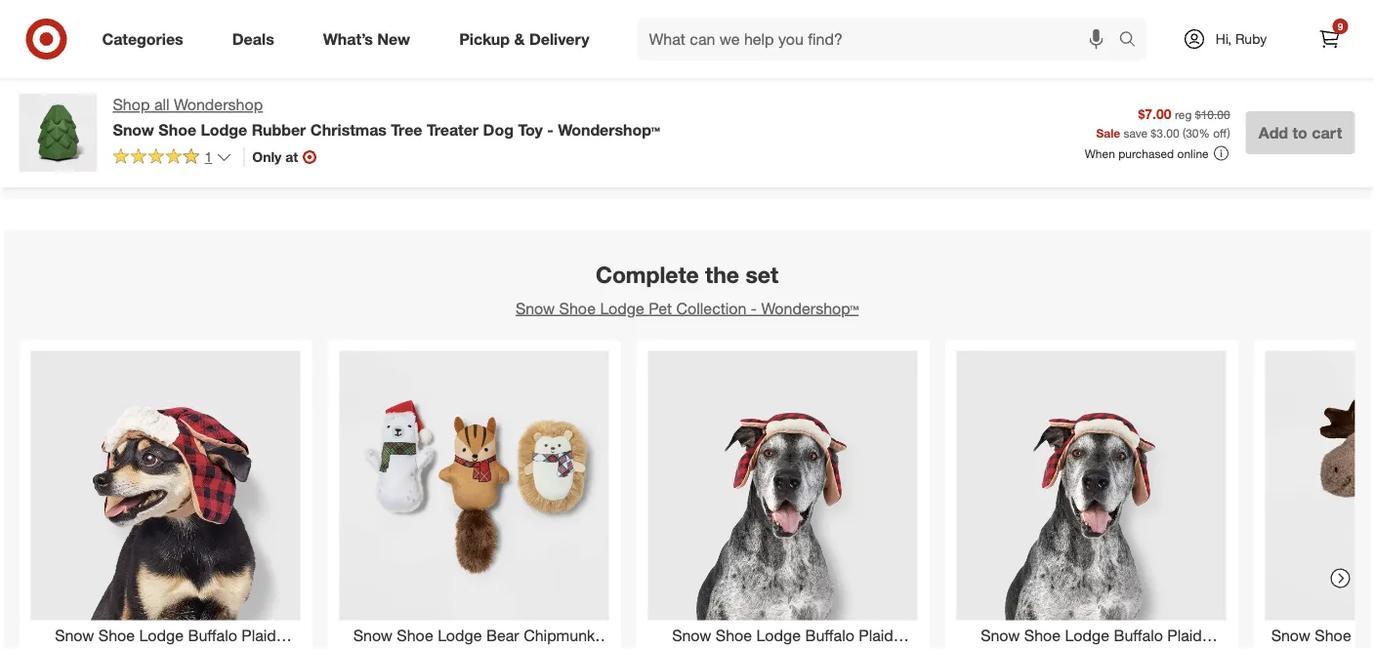 Task type: vqa. For each thing, say whether or not it's contained in the screenshot.
the right RP
no



Task type: locate. For each thing, give the bounding box(es) containing it.
christmas
[[310, 120, 387, 139]]

1 horizontal spatial snow
[[516, 299, 555, 318]]

set
[[746, 262, 779, 289]]

(4
[[639, 112, 654, 134]]

2 horizontal spatial shoe
[[1315, 626, 1352, 645]]

snow shoe lodge buffalo plaid trapper dog hat - l/xl - wondershop™ image
[[648, 351, 918, 621]]

hi,
[[1216, 30, 1232, 47]]

pet
[[649, 299, 672, 318]]

shoe inside snow shoe lod
[[1315, 626, 1352, 645]]

shop
[[113, 95, 150, 114]]

complete
[[596, 262, 699, 289]]

lodge left pet
[[600, 299, 645, 318]]

image of snow shoe lodge rubber christmas tree treater dog toy - wondershop™ image
[[19, 94, 97, 172]]

snow shoe lodge buffalo plaid trapper dog hat - xxs/xs - wondershop™ image
[[31, 351, 300, 621]]

&
[[514, 29, 525, 48]]

wondershop
[[174, 95, 263, 114]]

$7.00 reg $10.00 sale save $ 3.00 ( 30 % off )
[[1096, 105, 1231, 140]]

shoe left the lod
[[1315, 626, 1352, 645]]

shoe for snow shoe lodge pet collection - wondershop™
[[559, 299, 596, 318]]

1 vertical spatial wondershop™
[[761, 299, 859, 318]]

- inside shop all wondershop snow shoe lodge rubber christmas tree treater dog toy - wondershop™
[[547, 120, 554, 139]]

ruby
[[1236, 30, 1267, 47]]

)
[[1227, 125, 1231, 140]]

0 horizontal spatial -
[[547, 120, 554, 139]]

snow inside snow shoe lod
[[1272, 626, 1311, 645]]

when purchased online
[[1085, 146, 1209, 161]]

- down set
[[751, 299, 757, 318]]

items)
[[659, 112, 709, 134]]

None checkbox
[[1043, 2, 1063, 21]]

snow
[[113, 120, 154, 139], [516, 299, 555, 318], [1272, 626, 1311, 645]]

online
[[1178, 146, 1209, 161]]

0 horizontal spatial snow
[[113, 120, 154, 139]]

only at
[[252, 148, 298, 165]]

wondershop™ inside shop all wondershop snow shoe lodge rubber christmas tree treater dog toy - wondershop™
[[558, 120, 660, 139]]

%
[[1199, 125, 1210, 140]]

0 horizontal spatial shoe
[[159, 120, 196, 139]]

shoe for snow shoe lod
[[1315, 626, 1352, 645]]

tree
[[391, 120, 422, 139]]

wondershop™
[[558, 120, 660, 139], [761, 299, 859, 318]]

1 vertical spatial shoe
[[559, 299, 596, 318]]

rubber
[[252, 120, 306, 139]]

-
[[547, 120, 554, 139], [751, 299, 757, 318]]

3.00
[[1157, 125, 1180, 140]]

1 horizontal spatial wondershop™
[[761, 299, 859, 318]]

1 vertical spatial snow
[[516, 299, 555, 318]]

0 vertical spatial wondershop™
[[558, 120, 660, 139]]

2 vertical spatial snow
[[1272, 626, 1311, 645]]

sale
[[1096, 125, 1121, 140]]

cart
[[1312, 123, 1343, 142]]

shoe
[[159, 120, 196, 139], [559, 299, 596, 318], [1315, 626, 1352, 645]]

0 vertical spatial -
[[547, 120, 554, 139]]

lodge down wondershop on the left of page
[[201, 120, 247, 139]]

9 link
[[1308, 18, 1351, 61]]

1 horizontal spatial -
[[751, 299, 757, 318]]

dog
[[483, 120, 514, 139]]

2 horizontal spatial snow
[[1272, 626, 1311, 645]]

lodge
[[201, 120, 247, 139], [600, 299, 645, 318]]

1 vertical spatial lodge
[[600, 299, 645, 318]]

0 horizontal spatial lodge
[[201, 120, 247, 139]]

2 vertical spatial shoe
[[1315, 626, 1352, 645]]

complete the set
[[596, 262, 779, 289]]

snow inside shop all wondershop snow shoe lodge rubber christmas tree treater dog toy - wondershop™
[[113, 120, 154, 139]]

pickup & delivery link
[[443, 18, 614, 61]]

off
[[1213, 125, 1227, 140]]

0 vertical spatial lodge
[[201, 120, 247, 139]]

subtotal: $21.00 (4 items)
[[498, 112, 709, 134]]

shoe down complete
[[559, 299, 596, 318]]

What can we help you find? suggestions appear below search field
[[637, 18, 1124, 61]]

0 vertical spatial shoe
[[159, 120, 196, 139]]

reg
[[1175, 107, 1192, 122]]

1 horizontal spatial lodge
[[600, 299, 645, 318]]

new
[[377, 29, 410, 48]]

- right toy
[[547, 120, 554, 139]]

what's new
[[323, 29, 410, 48]]

all
[[154, 95, 170, 114]]

1
[[205, 148, 212, 165]]

1 horizontal spatial shoe
[[559, 299, 596, 318]]

search
[[1110, 31, 1157, 50]]

at
[[285, 148, 298, 165]]

shoe inside shop all wondershop snow shoe lodge rubber christmas tree treater dog toy - wondershop™
[[159, 120, 196, 139]]

None checkbox
[[799, 2, 819, 21]]

add to cart
[[1259, 123, 1343, 142]]

0 vertical spatial snow
[[113, 120, 154, 139]]

snow for snow shoe lod
[[1272, 626, 1311, 645]]

shoe down all at the top left
[[159, 120, 196, 139]]

0 horizontal spatial wondershop™
[[558, 120, 660, 139]]

categories link
[[85, 18, 208, 61]]

(
[[1183, 125, 1186, 140]]

pickup & delivery
[[459, 29, 590, 48]]

search button
[[1110, 18, 1157, 64]]

what's
[[323, 29, 373, 48]]



Task type: describe. For each thing, give the bounding box(es) containing it.
when
[[1085, 146, 1115, 161]]

30
[[1186, 125, 1199, 140]]

to
[[1293, 123, 1308, 142]]

the
[[705, 262, 739, 289]]

lod
[[1356, 626, 1374, 645]]

$
[[1151, 125, 1157, 140]]

add
[[1259, 123, 1288, 142]]

pickup
[[459, 29, 510, 48]]

snow shoe lodge moose plush dog toy - wondershop™ image
[[1265, 351, 1374, 621]]

shop all wondershop snow shoe lodge rubber christmas tree treater dog toy - wondershop™
[[113, 95, 660, 139]]

snow shoe lodge bear chipmunk hedgehog dog toy set - 3pk - wondershop™ image
[[339, 351, 609, 621]]

only
[[252, 148, 282, 165]]

collection
[[676, 299, 747, 318]]

1 vertical spatial -
[[751, 299, 757, 318]]

treater
[[427, 120, 479, 139]]

snow for snow shoe lodge pet collection - wondershop™
[[516, 299, 555, 318]]

delivery
[[529, 29, 590, 48]]

toy
[[518, 120, 543, 139]]

add to cart button
[[1246, 111, 1355, 154]]

snow shoe lodge pet collection - wondershop™ link
[[516, 299, 859, 318]]

$10.00
[[1195, 107, 1231, 122]]

purchased
[[1119, 146, 1174, 161]]

9
[[1338, 20, 1343, 32]]

save
[[1124, 125, 1148, 140]]

categories
[[102, 29, 183, 48]]

deals
[[232, 29, 274, 48]]

subtotal:
[[498, 112, 573, 134]]

snow shoe lodge buffalo plaid trapper dog hat - s/m - wondershop™ image
[[957, 351, 1226, 621]]

snow shoe lod
[[1272, 626, 1374, 650]]

snow shoe lodge pet collection - wondershop™
[[516, 299, 859, 318]]

$21.00
[[578, 112, 633, 134]]

what's new link
[[306, 18, 435, 61]]

$7.00
[[1138, 105, 1172, 122]]

1 link
[[113, 147, 232, 170]]

hi, ruby
[[1216, 30, 1267, 47]]

deals link
[[216, 18, 299, 61]]

lodge inside shop all wondershop snow shoe lodge rubber christmas tree treater dog toy - wondershop™
[[201, 120, 247, 139]]



